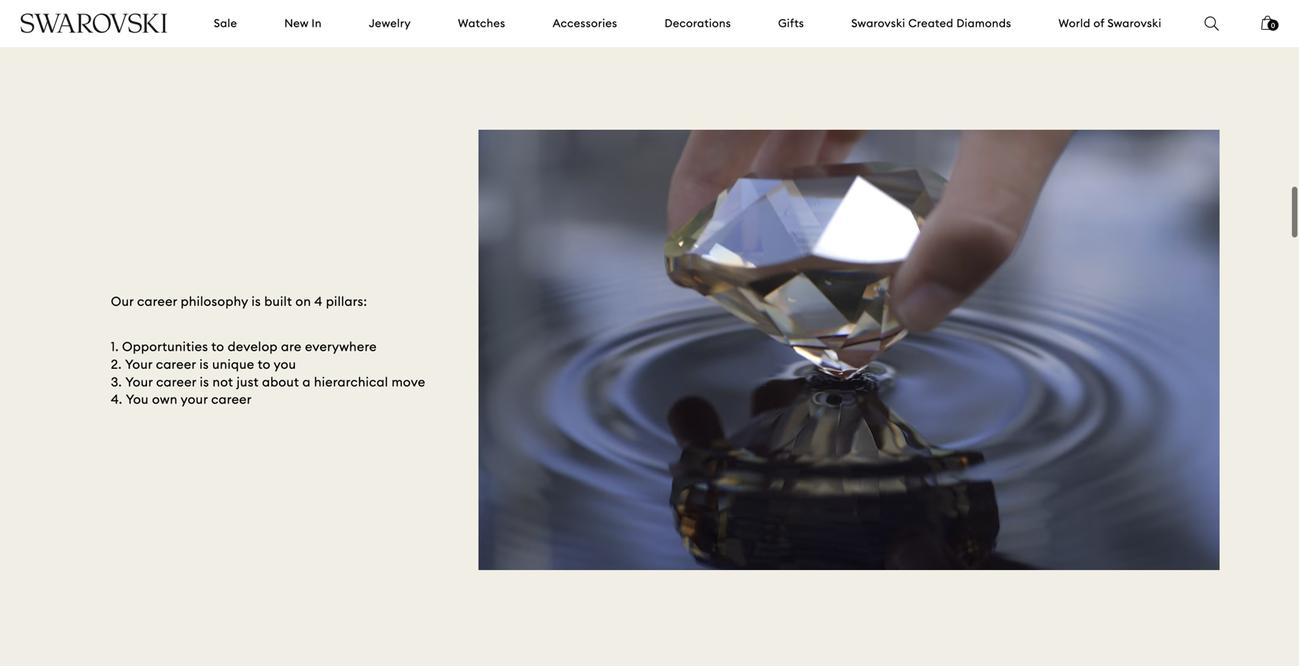 Task type: locate. For each thing, give the bounding box(es) containing it.
your
[[181, 392, 208, 408]]

watches link
[[458, 16, 506, 31]]

1 vertical spatial to
[[258, 356, 271, 372]]

search image image
[[1205, 17, 1219, 31]]

accessories link
[[553, 16, 618, 31]]

built
[[264, 293, 292, 309]]

new in
[[285, 16, 322, 30]]

own
[[152, 392, 178, 408]]

world
[[1059, 16, 1091, 30]]

diamonds
[[957, 16, 1012, 30]]

your
[[125, 356, 153, 372], [125, 374, 153, 390]]

cart-mobile image image
[[1262, 16, 1274, 30]]

swarovski created diamonds link
[[852, 16, 1012, 31]]

career
[[137, 293, 177, 309], [156, 356, 196, 372], [156, 374, 196, 390], [211, 392, 252, 408]]

jewelry link
[[369, 16, 411, 31]]

our
[[111, 293, 134, 309]]

sale
[[214, 16, 237, 30]]

swarovski right 'of'
[[1108, 16, 1162, 30]]

just
[[237, 374, 259, 390]]

created
[[909, 16, 954, 30]]

swarovski image
[[20, 13, 168, 33]]

0 vertical spatial your
[[125, 356, 153, 372]]

swarovski left created
[[852, 16, 906, 30]]

your down opportunities
[[125, 356, 153, 372]]

0 vertical spatial to
[[211, 339, 224, 355]]

swarovski created diamonds
[[852, 16, 1012, 30]]

1 vertical spatial your
[[125, 374, 153, 390]]

to left you
[[258, 356, 271, 372]]

your up you
[[125, 374, 153, 390]]

swarovski
[[852, 16, 906, 30], [1108, 16, 1162, 30]]

1 horizontal spatial swarovski
[[1108, 16, 1162, 30]]

0 link
[[1262, 14, 1279, 41]]

to up unique
[[211, 339, 224, 355]]

decorations
[[665, 16, 731, 30]]

career down 'not'
[[211, 392, 252, 408]]

is left 'not'
[[200, 374, 209, 390]]

is
[[252, 293, 261, 309], [200, 356, 209, 372], [200, 374, 209, 390]]

gifts link
[[779, 16, 805, 31]]

0 horizontal spatial swarovski
[[852, 16, 906, 30]]

is left built
[[252, 293, 261, 309]]

to
[[211, 339, 224, 355], [258, 356, 271, 372]]

not
[[213, 374, 233, 390]]

you
[[274, 356, 296, 372]]

accessories
[[553, 16, 618, 30]]

is left unique
[[200, 356, 209, 372]]



Task type: vqa. For each thing, say whether or not it's contained in the screenshot.
2nd Swarovski from the right
yes



Task type: describe. For each thing, give the bounding box(es) containing it.
2 your from the top
[[125, 374, 153, 390]]

1 your from the top
[[125, 356, 153, 372]]

our career philosophy is built on 4 pillars:
[[111, 293, 367, 309]]

world of swarovski link
[[1059, 16, 1162, 31]]

4
[[315, 293, 323, 309]]

0 vertical spatial is
[[252, 293, 261, 309]]

2 swarovski from the left
[[1108, 16, 1162, 30]]

career right our
[[137, 293, 177, 309]]

1 swarovski from the left
[[852, 16, 906, 30]]

you
[[126, 392, 149, 408]]

world of swarovski
[[1059, 16, 1162, 30]]

new in link
[[285, 16, 322, 31]]

on
[[296, 293, 311, 309]]

new
[[285, 16, 309, 30]]

opportunities to develop are everywhere your career is unique to you your career is not just about a hierarchical move you own your career
[[122, 339, 426, 408]]

decorations link
[[665, 16, 731, 31]]

about
[[262, 374, 299, 390]]

gifts
[[779, 16, 805, 30]]

1 vertical spatial is
[[200, 356, 209, 372]]

0
[[1272, 21, 1276, 30]]

develop
[[228, 339, 278, 355]]

career down opportunities
[[156, 356, 196, 372]]

watches
[[458, 16, 506, 30]]

are
[[281, 339, 302, 355]]

0 horizontal spatial to
[[211, 339, 224, 355]]

career up own on the bottom left of the page
[[156, 374, 196, 390]]

of
[[1094, 16, 1105, 30]]

everywhere
[[305, 339, 377, 355]]

move
[[392, 374, 426, 390]]

a
[[303, 374, 311, 390]]

2 vertical spatial is
[[200, 374, 209, 390]]

unique
[[212, 356, 255, 372]]

philosophy
[[181, 293, 248, 309]]

in
[[312, 16, 322, 30]]

pillars:
[[326, 293, 367, 309]]

1 horizontal spatial to
[[258, 356, 271, 372]]

sale link
[[214, 16, 237, 31]]

hierarchical
[[314, 374, 388, 390]]

opportunities
[[122, 339, 208, 355]]

jewelry
[[369, 16, 411, 30]]



